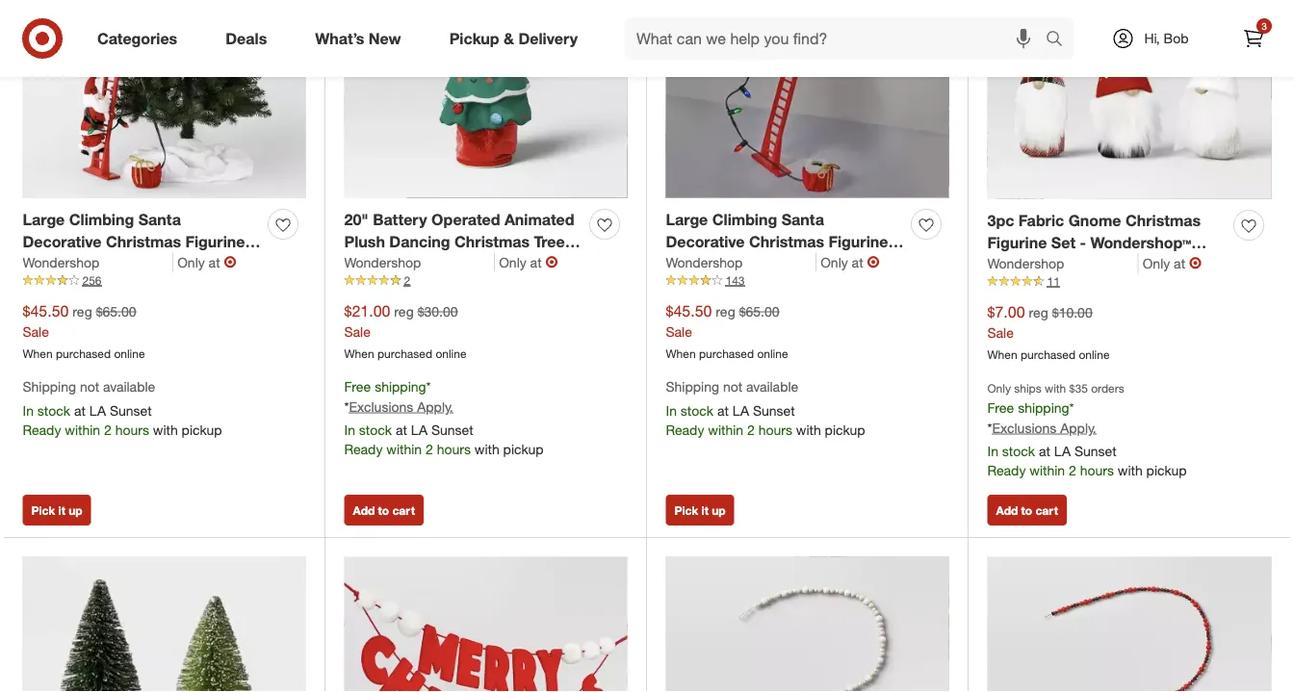 Task type: locate. For each thing, give the bounding box(es) containing it.
1 horizontal spatial red
[[666, 254, 695, 273]]

large climbing santa decorative christmas figurine red - wondershop™ link
[[23, 209, 261, 273], [666, 209, 904, 273]]

when inside $21.00 reg $30.00 sale when purchased online
[[344, 346, 374, 361]]

free down $7.00 reg $10.00 sale when purchased online
[[988, 399, 1014, 416]]

christmas up 143 link
[[749, 232, 825, 251]]

1 vertical spatial free
[[988, 399, 1014, 416]]

pick
[[31, 503, 55, 518], [675, 503, 698, 518]]

white/red
[[988, 255, 1065, 274]]

stock inside only ships with $35 orders free shipping * * exclusions apply. in stock at  la sunset ready within 2 hours with pickup
[[1002, 443, 1035, 459]]

0 horizontal spatial climbing
[[69, 210, 134, 229]]

1 it from the left
[[58, 503, 65, 518]]

2 up from the left
[[712, 503, 726, 518]]

decorative for 143
[[666, 232, 745, 251]]

1 horizontal spatial pick
[[675, 503, 698, 518]]

large climbing santa decorative christmas figurine red - wondershop™
[[23, 210, 245, 273], [666, 210, 888, 273]]

wondershop down plush at the top left of page
[[344, 254, 421, 271]]

online inside $21.00 reg $30.00 sale when purchased online
[[436, 346, 467, 361]]

exclusions apply. link down the ships
[[992, 419, 1097, 436]]

add to cart for $7.00
[[996, 503, 1058, 518]]

at
[[209, 254, 220, 271], [530, 254, 542, 271], [852, 254, 863, 271], [1174, 255, 1186, 272], [74, 402, 86, 419], [717, 402, 729, 419], [396, 421, 407, 438], [1039, 443, 1051, 459]]

¬ up 256 link
[[224, 253, 237, 272]]

la inside free shipping * * exclusions apply. in stock at  la sunset ready within 2 hours with pickup
[[411, 421, 428, 438]]

$65.00 down 143
[[739, 303, 780, 320]]

large climbing santa decorative christmas figurine red - wondershop™ for 143
[[666, 210, 888, 273]]

0 horizontal spatial up
[[69, 503, 83, 518]]

1 add to cart from the left
[[353, 503, 415, 518]]

1 large climbing santa decorative christmas figurine red - wondershop™ from the left
[[23, 210, 245, 273]]

$45.50 reg $65.00 sale when purchased online
[[23, 302, 145, 361], [666, 302, 788, 361]]

reg
[[73, 303, 92, 320], [394, 303, 414, 320], [716, 303, 736, 320], [1029, 304, 1049, 321]]

sale inside $21.00 reg $30.00 sale when purchased online
[[344, 323, 371, 340]]

0 vertical spatial shipping
[[375, 378, 426, 395]]

online down $30.00
[[436, 346, 467, 361]]

¬ up 11 link
[[1189, 254, 1202, 273]]

shipping not available in stock at  la sunset ready within 2 hours with pickup
[[23, 378, 222, 438], [666, 378, 865, 438]]

shipping
[[23, 378, 76, 395], [666, 378, 719, 395]]

to for $7.00
[[1021, 503, 1033, 518]]

1 horizontal spatial pick it up button
[[666, 495, 735, 526]]

to for $21.00
[[378, 503, 389, 518]]

climbing up 256
[[69, 210, 134, 229]]

1 available from the left
[[103, 378, 155, 395]]

free shipping * * exclusions apply. in stock at  la sunset ready within 2 hours with pickup
[[344, 378, 544, 457]]

1 cart from the left
[[392, 503, 415, 518]]

2 inside 'link'
[[404, 273, 410, 288]]

add
[[353, 503, 375, 518], [996, 503, 1018, 518]]

pickup inside free shipping * * exclusions apply. in stock at  la sunset ready within 2 hours with pickup
[[503, 440, 544, 457]]

$45.50 for 256
[[23, 302, 69, 321]]

0 horizontal spatial shipping
[[23, 378, 76, 395]]

wondershop™
[[1091, 233, 1192, 252], [67, 254, 168, 273], [430, 254, 531, 273], [710, 254, 811, 273]]

1 horizontal spatial up
[[712, 503, 726, 518]]

christmas down operated
[[455, 232, 530, 251]]

within
[[65, 421, 100, 438], [708, 421, 744, 438], [386, 440, 422, 457], [1030, 462, 1065, 479]]

2 to from the left
[[1021, 503, 1033, 518]]

1 pick it up from the left
[[31, 503, 83, 518]]

0 horizontal spatial figurine
[[185, 232, 245, 251]]

it for 143
[[702, 503, 709, 518]]

add to cart button
[[344, 495, 424, 526], [988, 495, 1067, 526]]

purchased inside $7.00 reg $10.00 sale when purchased online
[[1021, 347, 1076, 362]]

figurine up 256 link
[[185, 232, 245, 251]]

what's new link
[[299, 17, 425, 60]]

1 pick from the left
[[31, 503, 55, 518]]

santa for 143
[[782, 210, 824, 229]]

0 horizontal spatial pick
[[31, 503, 55, 518]]

gnome
[[1069, 211, 1121, 230]]

purchased
[[56, 346, 111, 361], [378, 346, 433, 361], [699, 346, 754, 361], [1021, 347, 1076, 362]]

only up 2 'link'
[[499, 254, 527, 271]]

2 cart from the left
[[1036, 503, 1058, 518]]

pick it up
[[31, 503, 83, 518], [675, 503, 726, 518]]

1 horizontal spatial $45.50 reg $65.00 sale when purchased online
[[666, 302, 788, 361]]

decorative
[[23, 232, 102, 251], [666, 232, 745, 251]]

online up the orders
[[1079, 347, 1110, 362]]

0 horizontal spatial exclusions apply. link
[[349, 398, 453, 415]]

ready inside free shipping * * exclusions apply. in stock at  la sunset ready within 2 hours with pickup
[[344, 440, 383, 457]]

wondershop up 11
[[988, 255, 1065, 272]]

- left 143
[[700, 254, 706, 273]]

apply. down $35 on the right
[[1061, 419, 1097, 436]]

add to cart button for $21.00
[[344, 495, 424, 526]]

only up 256 link
[[177, 254, 205, 271]]

2 horizontal spatial figurine
[[988, 233, 1047, 252]]

purchased up the ships
[[1021, 347, 1076, 362]]

reg inside $7.00 reg $10.00 sale when purchased online
[[1029, 304, 1049, 321]]

0 horizontal spatial large
[[23, 210, 65, 229]]

add to cart for $21.00
[[353, 503, 415, 518]]

0 horizontal spatial $65.00
[[96, 303, 136, 320]]

sunset
[[110, 402, 152, 419], [753, 402, 795, 419], [431, 421, 474, 438], [1075, 443, 1117, 459]]

2 add to cart button from the left
[[988, 495, 1067, 526]]

2 large climbing santa decorative christmas figurine red - wondershop™ from the left
[[666, 210, 888, 273]]

pickup inside only ships with $35 orders free shipping * * exclusions apply. in stock at  la sunset ready within 2 hours with pickup
[[1147, 462, 1187, 479]]

1 $45.50 from the left
[[23, 302, 69, 321]]

at inside only ships with $35 orders free shipping * * exclusions apply. in stock at  la sunset ready within 2 hours with pickup
[[1039, 443, 1051, 459]]

20" battery operated animated plush dancing christmas tree sculpture - wondershop™ green image
[[344, 0, 627, 198], [344, 0, 627, 198]]

0 horizontal spatial pick it up
[[31, 503, 83, 518]]

1 horizontal spatial not
[[723, 378, 743, 395]]

2pc 6" decorative sisal christmas bottle brush tree set green - wondershop™ image
[[23, 557, 306, 692], [23, 557, 306, 692]]

¬
[[224, 253, 237, 272], [546, 253, 558, 272], [867, 253, 880, 272], [1189, 254, 1202, 273]]

reg down 256
[[73, 303, 92, 320]]

$65.00 down 256
[[96, 303, 136, 320]]

0 vertical spatial free
[[344, 378, 371, 395]]

decorative up 143
[[666, 232, 745, 251]]

online down 143 link
[[757, 346, 788, 361]]

shipping down $21.00 reg $30.00 sale when purchased online
[[375, 378, 426, 395]]

pick it up for 256
[[31, 503, 83, 518]]

only
[[177, 254, 205, 271], [499, 254, 527, 271], [821, 254, 848, 271], [1143, 255, 1170, 272], [988, 381, 1011, 395]]

exclusions down the ships
[[992, 419, 1057, 436]]

143 link
[[666, 272, 949, 289]]

0 horizontal spatial large climbing santa decorative christmas figurine red - wondershop™
[[23, 210, 245, 273]]

0 horizontal spatial add to cart button
[[344, 495, 424, 526]]

3' fabric 'merry christmas' with pom poms decorative wall garland red - wondershop™ image
[[344, 557, 627, 692], [344, 557, 627, 692]]

2 pick it up from the left
[[675, 503, 726, 518]]

online for 256
[[114, 346, 145, 361]]

hi, bob
[[1145, 30, 1189, 47]]

free inside free shipping * * exclusions apply. in stock at  la sunset ready within 2 hours with pickup
[[344, 378, 371, 395]]

ready
[[23, 421, 61, 438], [666, 421, 704, 438], [344, 440, 383, 457], [988, 462, 1026, 479]]

1 decorative from the left
[[23, 232, 102, 251]]

0 horizontal spatial not
[[80, 378, 99, 395]]

when for 256
[[23, 346, 53, 361]]

pickup
[[449, 29, 499, 48]]

sale inside $7.00 reg $10.00 sale when purchased online
[[988, 324, 1014, 341]]

$65.00
[[96, 303, 136, 320], [739, 303, 780, 320]]

2 add from the left
[[996, 503, 1018, 518]]

1 $65.00 from the left
[[96, 303, 136, 320]]

0 horizontal spatial red
[[23, 254, 52, 273]]

1 horizontal spatial add
[[996, 503, 1018, 518]]

2
[[404, 273, 410, 288], [104, 421, 111, 438], [747, 421, 755, 438], [426, 440, 433, 457], [1069, 462, 1077, 479]]

online down 256 link
[[114, 346, 145, 361]]

hours inside only ships with $35 orders free shipping * * exclusions apply. in stock at  la sunset ready within 2 hours with pickup
[[1080, 462, 1114, 479]]

apply. inside only ships with $35 orders free shipping * * exclusions apply. in stock at  la sunset ready within 2 hours with pickup
[[1061, 419, 1097, 436]]

purchased down $30.00
[[378, 346, 433, 361]]

$21.00
[[344, 302, 390, 321]]

1 large climbing santa decorative christmas figurine red - wondershop™ link from the left
[[23, 209, 261, 273]]

exclusions down $21.00 reg $30.00 sale when purchased online
[[349, 398, 413, 415]]

pickup
[[182, 421, 222, 438], [825, 421, 865, 438], [503, 440, 544, 457], [1147, 462, 1187, 479]]

1 horizontal spatial large climbing santa decorative christmas figurine red - wondershop™ link
[[666, 209, 904, 273]]

20" battery operated animated plush dancing christmas tree sculpture - wondershop™ green
[[344, 210, 579, 273]]

apply.
[[417, 398, 453, 415], [1061, 419, 1097, 436]]

0 horizontal spatial pick it up button
[[23, 495, 91, 526]]

$45.50 reg $65.00 sale when purchased online down 143
[[666, 302, 788, 361]]

-
[[1080, 233, 1086, 252], [56, 254, 62, 273], [419, 254, 426, 273], [700, 254, 706, 273]]

1 horizontal spatial $65.00
[[739, 303, 780, 320]]

0 horizontal spatial apply.
[[417, 398, 453, 415]]

free inside only ships with $35 orders free shipping * * exclusions apply. in stock at  la sunset ready within 2 hours with pickup
[[988, 399, 1014, 416]]

2 it from the left
[[702, 503, 709, 518]]

2 red from the left
[[666, 254, 695, 273]]

only for 256
[[177, 254, 205, 271]]

1 horizontal spatial decorative
[[666, 232, 745, 251]]

stock
[[37, 402, 70, 419], [681, 402, 714, 419], [359, 421, 392, 438], [1002, 443, 1035, 459]]

ready inside only ships with $35 orders free shipping * * exclusions apply. in stock at  la sunset ready within 2 hours with pickup
[[988, 462, 1026, 479]]

exclusions
[[349, 398, 413, 415], [992, 419, 1057, 436]]

reg for 11
[[1029, 304, 1049, 321]]

1 horizontal spatial add to cart
[[996, 503, 1058, 518]]

wondershop link for 143
[[666, 253, 817, 272]]

new
[[369, 29, 401, 48]]

2 shipping not available in stock at  la sunset ready within 2 hours with pickup from the left
[[666, 378, 865, 438]]

climbing up 143
[[712, 210, 777, 229]]

20" battery operated animated plush dancing christmas tree sculpture - wondershop™ green link
[[344, 209, 582, 273]]

hi,
[[1145, 30, 1160, 47]]

1 vertical spatial exclusions
[[992, 419, 1057, 436]]

reg right $7.00
[[1029, 304, 1049, 321]]

exclusions inside free shipping * * exclusions apply. in stock at  la sunset ready within 2 hours with pickup
[[349, 398, 413, 415]]

1 horizontal spatial climbing
[[712, 210, 777, 229]]

wondershop for 2
[[344, 254, 421, 271]]

shipping
[[375, 378, 426, 395], [1018, 399, 1070, 416]]

6' wood bead decorative christmas garland white/cream - wondershop™ image
[[666, 557, 949, 692], [666, 557, 949, 692]]

0 horizontal spatial $45.50 reg $65.00 sale when purchased online
[[23, 302, 145, 361]]

add for $7.00
[[996, 503, 1018, 518]]

1 pick it up button from the left
[[23, 495, 91, 526]]

up
[[69, 503, 83, 518], [712, 503, 726, 518]]

1 add from the left
[[353, 503, 375, 518]]

shipping for 256
[[23, 378, 76, 395]]

1 horizontal spatial cart
[[1036, 503, 1058, 518]]

only at ¬ for 143
[[821, 253, 880, 272]]

$35
[[1070, 381, 1088, 395]]

operated
[[431, 210, 500, 229]]

santa up 143 link
[[782, 210, 824, 229]]

only at ¬ for 11
[[1143, 254, 1202, 273]]

decorative up 256
[[23, 232, 102, 251]]

large climbing santa decorative christmas figurine red - wondershop™ link for 256
[[23, 209, 261, 273]]

0 horizontal spatial large climbing santa decorative christmas figurine red - wondershop™ link
[[23, 209, 261, 273]]

purchased inside $21.00 reg $30.00 sale when purchased online
[[378, 346, 433, 361]]

red
[[23, 254, 52, 273], [666, 254, 695, 273]]

wondershop link up 11
[[988, 254, 1139, 273]]

1 $45.50 reg $65.00 sale when purchased online from the left
[[23, 302, 145, 361]]

apply. down $21.00 reg $30.00 sale when purchased online
[[417, 398, 453, 415]]

only up 11 link
[[1143, 255, 1170, 272]]

2 pick it up button from the left
[[666, 495, 735, 526]]

in
[[23, 402, 34, 419], [666, 402, 677, 419], [344, 421, 355, 438], [988, 443, 999, 459]]

2 not from the left
[[723, 378, 743, 395]]

wondershop link up 256
[[23, 253, 174, 272]]

1 not from the left
[[80, 378, 99, 395]]

1 up from the left
[[69, 503, 83, 518]]

reg down 143
[[716, 303, 736, 320]]

reg left $30.00
[[394, 303, 414, 320]]

2 $65.00 from the left
[[739, 303, 780, 320]]

2 shipping from the left
[[666, 378, 719, 395]]

christmas inside the 3pc fabric gnome christmas figurine set - wondershop™ white/red
[[1126, 211, 1201, 230]]

$45.50 reg $65.00 sale when purchased online down 256
[[23, 302, 145, 361]]

delivery
[[519, 29, 578, 48]]

when for 143
[[666, 346, 696, 361]]

sale for 2
[[344, 323, 371, 340]]

only inside only ships with $35 orders free shipping * * exclusions apply. in stock at  la sunset ready within 2 hours with pickup
[[988, 381, 1011, 395]]

0 vertical spatial exclusions
[[349, 398, 413, 415]]

1 horizontal spatial add to cart button
[[988, 495, 1067, 526]]

figurine up the white/red
[[988, 233, 1047, 252]]

1 to from the left
[[378, 503, 389, 518]]

climbing
[[69, 210, 134, 229], [712, 210, 777, 229]]

available
[[103, 378, 155, 395], [746, 378, 799, 395]]

0 horizontal spatial add to cart
[[353, 503, 415, 518]]

pick it up button
[[23, 495, 91, 526], [666, 495, 735, 526]]

wondershop link down dancing
[[344, 253, 495, 272]]

when inside $7.00 reg $10.00 sale when purchased online
[[988, 347, 1018, 362]]

0 horizontal spatial available
[[103, 378, 155, 395]]

1 horizontal spatial shipping
[[666, 378, 719, 395]]

not for 143
[[723, 378, 743, 395]]

large for 256
[[23, 210, 65, 229]]

$65.00 for 143
[[739, 303, 780, 320]]

wondershop link for 256
[[23, 253, 174, 272]]

¬ up 143 link
[[867, 253, 880, 272]]

with
[[1045, 381, 1066, 395], [153, 421, 178, 438], [796, 421, 821, 438], [475, 440, 500, 457], [1118, 462, 1143, 479]]

2 $45.50 reg $65.00 sale when purchased online from the left
[[666, 302, 788, 361]]

categories link
[[81, 17, 202, 60]]

¬ down tree
[[546, 253, 558, 272]]

1 horizontal spatial exclusions apply. link
[[992, 419, 1097, 436]]

hours
[[115, 421, 149, 438], [759, 421, 793, 438], [437, 440, 471, 457], [1080, 462, 1114, 479]]

christmas
[[1126, 211, 1201, 230], [106, 232, 181, 251], [455, 232, 530, 251], [749, 232, 825, 251]]

1 horizontal spatial shipping
[[1018, 399, 1070, 416]]

1 horizontal spatial figurine
[[829, 232, 888, 251]]

sale
[[23, 323, 49, 340], [344, 323, 371, 340], [666, 323, 692, 340], [988, 324, 1014, 341]]

what's new
[[315, 29, 401, 48]]

1 horizontal spatial available
[[746, 378, 799, 395]]

2 climbing from the left
[[712, 210, 777, 229]]

- inside 20" battery operated animated plush dancing christmas tree sculpture - wondershop™ green
[[419, 254, 426, 273]]

20"
[[344, 210, 369, 229]]

only at ¬ up 143 link
[[821, 253, 880, 272]]

1 vertical spatial apply.
[[1061, 419, 1097, 436]]

¬ for 143
[[867, 253, 880, 272]]

3 link
[[1233, 17, 1275, 60]]

1 horizontal spatial free
[[988, 399, 1014, 416]]

large
[[23, 210, 65, 229], [666, 210, 708, 229]]

*
[[426, 378, 431, 395], [344, 398, 349, 415], [1070, 399, 1074, 416], [988, 419, 992, 436]]

la
[[89, 402, 106, 419], [733, 402, 749, 419], [411, 421, 428, 438], [1054, 443, 1071, 459]]

up for 256
[[69, 503, 83, 518]]

not
[[80, 378, 99, 395], [723, 378, 743, 395]]

1 horizontal spatial shipping not available in stock at  la sunset ready within 2 hours with pickup
[[666, 378, 865, 438]]

figurine up 143 link
[[829, 232, 888, 251]]

6' wood bead decorative christmas garland red - wondershop™ image
[[988, 557, 1272, 692], [988, 557, 1272, 692]]

wondershop
[[23, 254, 99, 271], [344, 254, 421, 271], [666, 254, 743, 271], [988, 255, 1065, 272]]

figurine
[[185, 232, 245, 251], [829, 232, 888, 251], [988, 233, 1047, 252]]

reg inside $21.00 reg $30.00 sale when purchased online
[[394, 303, 414, 320]]

purchased down 256
[[56, 346, 111, 361]]

christmas inside 20" battery operated animated plush dancing christmas tree sculpture - wondershop™ green
[[455, 232, 530, 251]]

2 $45.50 from the left
[[666, 302, 712, 321]]

add to cart
[[353, 503, 415, 518], [996, 503, 1058, 518]]

0 horizontal spatial shipping not available in stock at  la sunset ready within 2 hours with pickup
[[23, 378, 222, 438]]

1 horizontal spatial it
[[702, 503, 709, 518]]

256 link
[[23, 272, 306, 289]]

0 horizontal spatial exclusions
[[349, 398, 413, 415]]

it
[[58, 503, 65, 518], [702, 503, 709, 518]]

1 large from the left
[[23, 210, 65, 229]]

only left the ships
[[988, 381, 1011, 395]]

2 large climbing santa decorative christmas figurine red - wondershop™ link from the left
[[666, 209, 904, 273]]

1 horizontal spatial large
[[666, 210, 708, 229]]

1 horizontal spatial pick it up
[[675, 503, 726, 518]]

1 horizontal spatial apply.
[[1061, 419, 1097, 436]]

¬ for 11
[[1189, 254, 1202, 273]]

1 horizontal spatial $45.50
[[666, 302, 712, 321]]

3pc fabric gnome christmas figurine set - wondershop™ white/red image
[[988, 0, 1272, 199], [988, 0, 1272, 199]]

2 available from the left
[[746, 378, 799, 395]]

christmas right gnome
[[1126, 211, 1201, 230]]

cart
[[392, 503, 415, 518], [1036, 503, 1058, 518]]

3pc fabric gnome christmas figurine set - wondershop™ white/red
[[988, 211, 1201, 274]]

- right set
[[1080, 233, 1086, 252]]

wondershop link
[[23, 253, 174, 272], [344, 253, 495, 272], [666, 253, 817, 272], [988, 254, 1139, 273]]

red left 143
[[666, 254, 695, 273]]

battery
[[373, 210, 427, 229]]

pick it up button for 143
[[666, 495, 735, 526]]

free
[[344, 378, 371, 395], [988, 399, 1014, 416]]

1 horizontal spatial exclusions
[[992, 419, 1057, 436]]

to
[[378, 503, 389, 518], [1021, 503, 1033, 518]]

$65.00 for 256
[[96, 303, 136, 320]]

only at ¬
[[177, 253, 237, 272], [499, 253, 558, 272], [821, 253, 880, 272], [1143, 254, 1202, 273]]

shipping down the ships
[[1018, 399, 1070, 416]]

sale for 143
[[666, 323, 692, 340]]

reg for 143
[[716, 303, 736, 320]]

2 decorative from the left
[[666, 232, 745, 251]]

add to cart button for $7.00
[[988, 495, 1067, 526]]

0 vertical spatial apply.
[[417, 398, 453, 415]]

3pc fabric gnome christmas figurine set - wondershop™ white/red link
[[988, 210, 1227, 274]]

online inside $7.00 reg $10.00 sale when purchased online
[[1079, 347, 1110, 362]]

0 horizontal spatial shipping
[[375, 378, 426, 395]]

wondershop up 256
[[23, 254, 99, 271]]

large climbing santa decorative christmas figurine red - wondershop™ link for 143
[[666, 209, 904, 273]]

1 horizontal spatial large climbing santa decorative christmas figurine red - wondershop™
[[666, 210, 888, 273]]

1 horizontal spatial santa
[[782, 210, 824, 229]]

256
[[82, 273, 102, 288]]

in inside only ships with $35 orders free shipping * * exclusions apply. in stock at  la sunset ready within 2 hours with pickup
[[988, 443, 999, 459]]

1 add to cart button from the left
[[344, 495, 424, 526]]

figurine for 256
[[185, 232, 245, 251]]

1 santa from the left
[[138, 210, 181, 229]]

0 horizontal spatial it
[[58, 503, 65, 518]]

wondershop up 143
[[666, 254, 743, 271]]

with inside free shipping * * exclusions apply. in stock at  la sunset ready within 2 hours with pickup
[[475, 440, 500, 457]]

free down $21.00 reg $30.00 sale when purchased online
[[344, 378, 371, 395]]

only for 11
[[1143, 255, 1170, 272]]

online
[[114, 346, 145, 361], [436, 346, 467, 361], [757, 346, 788, 361], [1079, 347, 1110, 362]]

1 shipping not available in stock at  la sunset ready within 2 hours with pickup from the left
[[23, 378, 222, 438]]

0 horizontal spatial santa
[[138, 210, 181, 229]]

- down dancing
[[419, 254, 426, 273]]

only up 143 link
[[821, 254, 848, 271]]

add for $21.00
[[353, 503, 375, 518]]

0 horizontal spatial cart
[[392, 503, 415, 518]]

sunset inside free shipping * * exclusions apply. in stock at  la sunset ready within 2 hours with pickup
[[431, 421, 474, 438]]

online for 11
[[1079, 347, 1110, 362]]

2 large from the left
[[666, 210, 708, 229]]

2 santa from the left
[[782, 210, 824, 229]]

wondershop link up 143
[[666, 253, 817, 272]]

purchased down 143
[[699, 346, 754, 361]]

2 add to cart from the left
[[996, 503, 1058, 518]]

1 shipping from the left
[[23, 378, 76, 395]]

large climbing santa decorative christmas figurine red - wondershop™ image
[[23, 0, 306, 198], [23, 0, 306, 198], [666, 0, 949, 198], [666, 0, 949, 198]]

only for 143
[[821, 254, 848, 271]]

0 horizontal spatial to
[[378, 503, 389, 518]]

0 horizontal spatial decorative
[[23, 232, 102, 251]]

santa up 256 link
[[138, 210, 181, 229]]

0 horizontal spatial free
[[344, 378, 371, 395]]

¬ for 2
[[546, 253, 558, 272]]

when
[[23, 346, 53, 361], [344, 346, 374, 361], [666, 346, 696, 361], [988, 347, 1018, 362]]

only at ¬ down tree
[[499, 253, 558, 272]]

only at ¬ up 256 link
[[177, 253, 237, 272]]

0 horizontal spatial $45.50
[[23, 302, 69, 321]]

red left 256
[[23, 254, 52, 273]]

1 red from the left
[[23, 254, 52, 273]]

exclusions apply. link down $21.00 reg $30.00 sale when purchased online
[[349, 398, 453, 415]]

1 horizontal spatial to
[[1021, 503, 1033, 518]]

1 climbing from the left
[[69, 210, 134, 229]]

1 vertical spatial shipping
[[1018, 399, 1070, 416]]

0 horizontal spatial add
[[353, 503, 375, 518]]

2 pick from the left
[[675, 503, 698, 518]]

only at ¬ up 11 link
[[1143, 254, 1202, 273]]



Task type: describe. For each thing, give the bounding box(es) containing it.
at inside free shipping * * exclusions apply. in stock at  la sunset ready within 2 hours with pickup
[[396, 421, 407, 438]]

dancing
[[389, 232, 450, 251]]

not for 256
[[80, 378, 99, 395]]

purchased for 256
[[56, 346, 111, 361]]

large climbing santa decorative christmas figurine red - wondershop™ for 256
[[23, 210, 245, 273]]

available for 143
[[746, 378, 799, 395]]

$30.00
[[418, 303, 458, 320]]

bob
[[1164, 30, 1189, 47]]

climbing for 256
[[69, 210, 134, 229]]

green
[[535, 254, 579, 273]]

apply. inside free shipping * * exclusions apply. in stock at  la sunset ready within 2 hours with pickup
[[417, 398, 453, 415]]

sale for 11
[[988, 324, 1014, 341]]

reg for 256
[[73, 303, 92, 320]]

pickup & delivery link
[[433, 17, 602, 60]]

11
[[1047, 274, 1060, 289]]

1 vertical spatial exclusions apply. link
[[992, 419, 1097, 436]]

cart for $21.00
[[392, 503, 415, 518]]

when for 2
[[344, 346, 374, 361]]

shipping inside only ships with $35 orders free shipping * * exclusions apply. in stock at  la sunset ready within 2 hours with pickup
[[1018, 399, 1070, 416]]

pick it up button for 256
[[23, 495, 91, 526]]

large for 143
[[666, 210, 708, 229]]

0 vertical spatial exclusions apply. link
[[349, 398, 453, 415]]

red for 256
[[23, 254, 52, 273]]

2 inside only ships with $35 orders free shipping * * exclusions apply. in stock at  la sunset ready within 2 hours with pickup
[[1069, 462, 1077, 479]]

shipping not available in stock at  la sunset ready within 2 hours with pickup for 256
[[23, 378, 222, 438]]

$45.50 for 143
[[666, 302, 712, 321]]

climbing for 143
[[712, 210, 777, 229]]

fabric
[[1019, 211, 1064, 230]]

sculpture
[[344, 254, 415, 273]]

hours inside free shipping * * exclusions apply. in stock at  la sunset ready within 2 hours with pickup
[[437, 440, 471, 457]]

animated
[[505, 210, 575, 229]]

deals
[[226, 29, 267, 48]]

cart for $7.00
[[1036, 503, 1058, 518]]

in inside free shipping * * exclusions apply. in stock at  la sunset ready within 2 hours with pickup
[[344, 421, 355, 438]]

- left 256
[[56, 254, 62, 273]]

search
[[1037, 31, 1084, 50]]

stock inside free shipping * * exclusions apply. in stock at  la sunset ready within 2 hours with pickup
[[359, 421, 392, 438]]

search button
[[1037, 17, 1084, 64]]

pick it up for 143
[[675, 503, 726, 518]]

categories
[[97, 29, 177, 48]]

santa for 256
[[138, 210, 181, 229]]

la inside only ships with $35 orders free shipping * * exclusions apply. in stock at  la sunset ready within 2 hours with pickup
[[1054, 443, 1071, 459]]

reg for 2
[[394, 303, 414, 320]]

wondershop link for 2
[[344, 253, 495, 272]]

wondershop for 143
[[666, 254, 743, 271]]

available for 256
[[103, 378, 155, 395]]

wondershop for 256
[[23, 254, 99, 271]]

red for 143
[[666, 254, 695, 273]]

$45.50 reg $65.00 sale when purchased online for 256
[[23, 302, 145, 361]]

exclusions inside only ships with $35 orders free shipping * * exclusions apply. in stock at  la sunset ready within 2 hours with pickup
[[992, 419, 1057, 436]]

sale for 256
[[23, 323, 49, 340]]

$21.00 reg $30.00 sale when purchased online
[[344, 302, 467, 361]]

pickup & delivery
[[449, 29, 578, 48]]

What can we help you find? suggestions appear below search field
[[625, 17, 1051, 60]]

shipping inside free shipping * * exclusions apply. in stock at  la sunset ready within 2 hours with pickup
[[375, 378, 426, 395]]

shipping not available in stock at  la sunset ready within 2 hours with pickup for 143
[[666, 378, 865, 438]]

wondershop for 11
[[988, 255, 1065, 272]]

$45.50 reg $65.00 sale when purchased online for 143
[[666, 302, 788, 361]]

only for 2
[[499, 254, 527, 271]]

set
[[1052, 233, 1076, 252]]

pick for 256
[[31, 503, 55, 518]]

only at ¬ for 2
[[499, 253, 558, 272]]

what's
[[315, 29, 364, 48]]

plush
[[344, 232, 385, 251]]

purchased for 11
[[1021, 347, 1076, 362]]

pick for 143
[[675, 503, 698, 518]]

143
[[726, 273, 745, 288]]

only at ¬ for 256
[[177, 253, 237, 272]]

&
[[504, 29, 514, 48]]

tree
[[534, 232, 565, 251]]

11 link
[[988, 273, 1272, 290]]

christmas up 256 link
[[106, 232, 181, 251]]

within inside free shipping * * exclusions apply. in stock at  la sunset ready within 2 hours with pickup
[[386, 440, 422, 457]]

2 link
[[344, 272, 627, 289]]

online for 143
[[757, 346, 788, 361]]

purchased for 2
[[378, 346, 433, 361]]

wondershop™ inside the 3pc fabric gnome christmas figurine set - wondershop™ white/red
[[1091, 233, 1192, 252]]

when for 11
[[988, 347, 1018, 362]]

$7.00 reg $10.00 sale when purchased online
[[988, 303, 1110, 362]]

$10.00
[[1052, 304, 1093, 321]]

figurine for 143
[[829, 232, 888, 251]]

sunset inside only ships with $35 orders free shipping * * exclusions apply. in stock at  la sunset ready within 2 hours with pickup
[[1075, 443, 1117, 459]]

up for 143
[[712, 503, 726, 518]]

only ships with $35 orders free shipping * * exclusions apply. in stock at  la sunset ready within 2 hours with pickup
[[988, 381, 1187, 479]]

it for 256
[[58, 503, 65, 518]]

within inside only ships with $35 orders free shipping * * exclusions apply. in stock at  la sunset ready within 2 hours with pickup
[[1030, 462, 1065, 479]]

wondershop link for 11
[[988, 254, 1139, 273]]

- inside the 3pc fabric gnome christmas figurine set - wondershop™ white/red
[[1080, 233, 1086, 252]]

$7.00
[[988, 303, 1025, 322]]

deals link
[[209, 17, 291, 60]]

3
[[1262, 20, 1267, 32]]

¬ for 256
[[224, 253, 237, 272]]

figurine inside the 3pc fabric gnome christmas figurine set - wondershop™ white/red
[[988, 233, 1047, 252]]

2 inside free shipping * * exclusions apply. in stock at  la sunset ready within 2 hours with pickup
[[426, 440, 433, 457]]

wondershop™ inside 20" battery operated animated plush dancing christmas tree sculpture - wondershop™ green
[[430, 254, 531, 273]]

3pc
[[988, 211, 1015, 230]]

decorative for 256
[[23, 232, 102, 251]]

shipping for 143
[[666, 378, 719, 395]]

purchased for 143
[[699, 346, 754, 361]]

online for 2
[[436, 346, 467, 361]]

ships
[[1014, 381, 1042, 395]]

orders
[[1091, 381, 1125, 395]]



Task type: vqa. For each thing, say whether or not it's contained in the screenshot.
the middle Item
no



